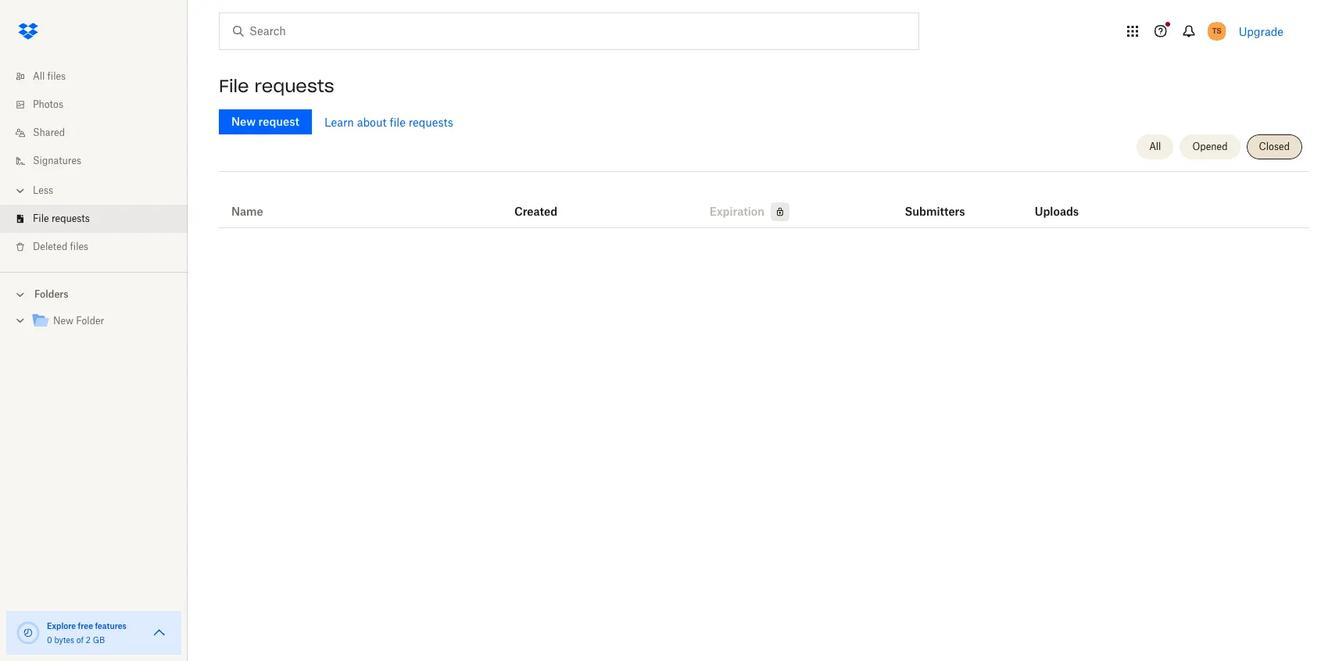 Task type: describe. For each thing, give the bounding box(es) containing it.
2
[[86, 636, 91, 645]]

bytes
[[54, 636, 74, 645]]

request
[[258, 115, 299, 128]]

learn about file requests link
[[325, 115, 453, 129]]

features
[[95, 622, 127, 631]]

closed
[[1259, 141, 1290, 152]]

shared link
[[13, 119, 188, 147]]

created button
[[515, 203, 558, 221]]

opened button
[[1180, 134, 1241, 160]]

photos
[[33, 99, 63, 110]]

new folder link
[[31, 311, 175, 332]]

new request
[[232, 115, 299, 128]]

new for new folder
[[53, 315, 74, 327]]

new folder
[[53, 315, 104, 327]]

explore free features 0 bytes of 2 gb
[[47, 622, 127, 645]]

name
[[231, 205, 263, 218]]

folder
[[76, 315, 104, 327]]

all for all files
[[33, 70, 45, 82]]

pro trial element
[[765, 203, 790, 221]]

signatures link
[[13, 147, 188, 175]]

of
[[76, 636, 84, 645]]

2 column header from the left
[[1035, 184, 1098, 221]]

photos link
[[13, 91, 188, 119]]

file requests link
[[13, 205, 188, 233]]

dropbox image
[[13, 16, 44, 47]]

folders button
[[0, 282, 188, 306]]

deleted files
[[33, 241, 88, 253]]

created
[[515, 205, 558, 218]]

2 horizontal spatial requests
[[409, 115, 453, 129]]

quota usage element
[[16, 621, 41, 646]]

closed button
[[1247, 134, 1303, 160]]

ts
[[1213, 26, 1222, 36]]

0
[[47, 636, 52, 645]]



Task type: locate. For each thing, give the bounding box(es) containing it.
0 horizontal spatial all
[[33, 70, 45, 82]]

1 vertical spatial requests
[[409, 115, 453, 129]]

deleted files link
[[13, 233, 188, 261]]

0 vertical spatial file
[[219, 75, 249, 97]]

Search in folder "Dropbox" text field
[[249, 23, 887, 40]]

signatures
[[33, 155, 81, 167]]

file
[[219, 75, 249, 97], [33, 213, 49, 224]]

1 horizontal spatial file requests
[[219, 75, 334, 97]]

all inside 'link'
[[33, 70, 45, 82]]

file up new request at left
[[219, 75, 249, 97]]

1 horizontal spatial file
[[219, 75, 249, 97]]

ts button
[[1205, 19, 1230, 44]]

1 column header from the left
[[905, 184, 968, 221]]

1 horizontal spatial all
[[1150, 141, 1162, 152]]

new inside button
[[232, 115, 256, 128]]

files
[[47, 70, 66, 82], [70, 241, 88, 253]]

column header
[[905, 184, 968, 221], [1035, 184, 1098, 221]]

files for deleted files
[[70, 241, 88, 253]]

less image
[[13, 183, 28, 199]]

1 vertical spatial files
[[70, 241, 88, 253]]

all button
[[1137, 134, 1174, 160]]

new request button
[[219, 109, 312, 134]]

0 horizontal spatial files
[[47, 70, 66, 82]]

learn about file requests
[[325, 115, 453, 129]]

file requests up request
[[219, 75, 334, 97]]

0 vertical spatial all
[[33, 70, 45, 82]]

opened
[[1193, 141, 1228, 152]]

row containing name
[[219, 177, 1309, 228]]

upgrade
[[1239, 25, 1284, 38]]

1 vertical spatial new
[[53, 315, 74, 327]]

folders
[[34, 289, 68, 300]]

file requests up deleted files
[[33, 213, 90, 224]]

0 vertical spatial file requests
[[219, 75, 334, 97]]

file requests list item
[[0, 205, 188, 233]]

all files link
[[13, 63, 188, 91]]

deleted
[[33, 241, 67, 253]]

learn
[[325, 115, 354, 129]]

about
[[357, 115, 387, 129]]

file down the less
[[33, 213, 49, 224]]

all
[[33, 70, 45, 82], [1150, 141, 1162, 152]]

requests inside list item
[[52, 213, 90, 224]]

1 vertical spatial file requests
[[33, 213, 90, 224]]

requests up deleted files
[[52, 213, 90, 224]]

file requests
[[219, 75, 334, 97], [33, 213, 90, 224]]

2 vertical spatial requests
[[52, 213, 90, 224]]

less
[[33, 185, 53, 196]]

file requests inside list item
[[33, 213, 90, 224]]

0 vertical spatial requests
[[255, 75, 334, 97]]

1 horizontal spatial files
[[70, 241, 88, 253]]

all for all
[[1150, 141, 1162, 152]]

gb
[[93, 636, 105, 645]]

1 horizontal spatial new
[[232, 115, 256, 128]]

list
[[0, 53, 188, 272]]

files right the deleted at top
[[70, 241, 88, 253]]

new for new request
[[232, 115, 256, 128]]

0 horizontal spatial requests
[[52, 213, 90, 224]]

all left the opened
[[1150, 141, 1162, 152]]

all inside button
[[1150, 141, 1162, 152]]

0 vertical spatial files
[[47, 70, 66, 82]]

all files
[[33, 70, 66, 82]]

1 horizontal spatial requests
[[255, 75, 334, 97]]

new
[[232, 115, 256, 128], [53, 315, 74, 327]]

0 vertical spatial new
[[232, 115, 256, 128]]

files up photos
[[47, 70, 66, 82]]

requests right file
[[409, 115, 453, 129]]

free
[[78, 622, 93, 631]]

upgrade link
[[1239, 25, 1284, 38]]

list containing all files
[[0, 53, 188, 272]]

0 horizontal spatial file
[[33, 213, 49, 224]]

file
[[390, 115, 406, 129]]

requests up request
[[255, 75, 334, 97]]

explore
[[47, 622, 76, 631]]

0 horizontal spatial column header
[[905, 184, 968, 221]]

row
[[219, 177, 1309, 228]]

1 vertical spatial all
[[1150, 141, 1162, 152]]

shared
[[33, 127, 65, 138]]

files for all files
[[47, 70, 66, 82]]

new left folder
[[53, 315, 74, 327]]

1 vertical spatial file
[[33, 213, 49, 224]]

requests
[[255, 75, 334, 97], [409, 115, 453, 129], [52, 213, 90, 224]]

all up photos
[[33, 70, 45, 82]]

1 horizontal spatial column header
[[1035, 184, 1098, 221]]

new left request
[[232, 115, 256, 128]]

files inside 'link'
[[47, 70, 66, 82]]

file inside list item
[[33, 213, 49, 224]]

0 horizontal spatial new
[[53, 315, 74, 327]]

0 horizontal spatial file requests
[[33, 213, 90, 224]]



Task type: vqa. For each thing, say whether or not it's contained in the screenshot.
New Request
yes



